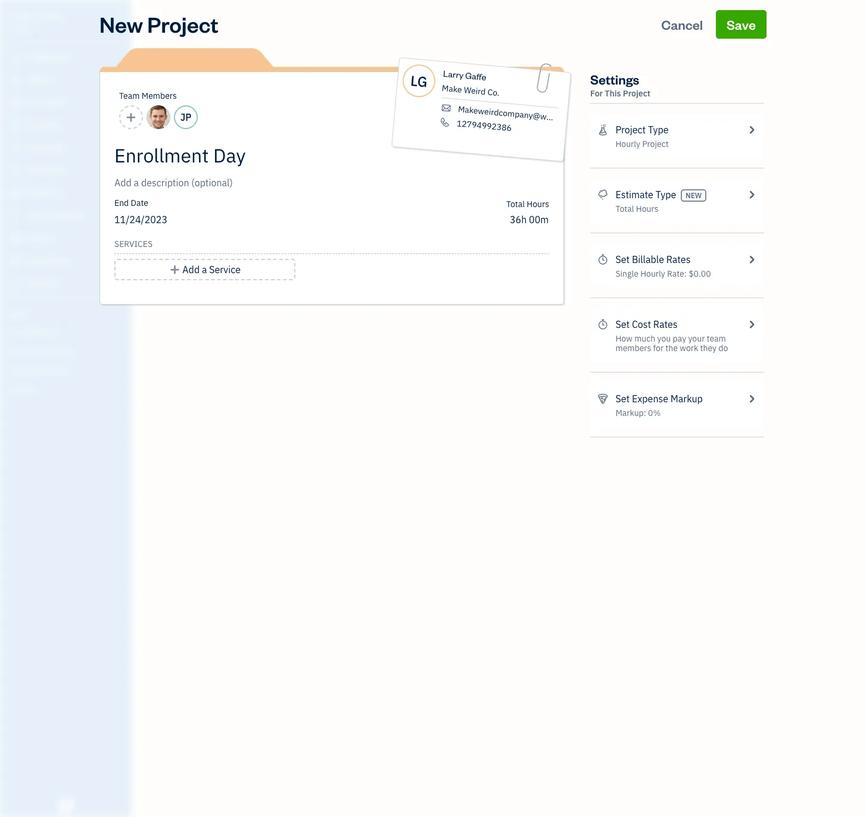 Task type: vqa. For each thing, say whether or not it's contained in the screenshot.
plus "icon"
yes



Task type: locate. For each thing, give the bounding box(es) containing it.
0 horizontal spatial hourly
[[616, 139, 640, 150]]

money image
[[8, 233, 22, 245]]

set up markup:
[[616, 393, 630, 405]]

hours up hourly budget 'text field'
[[527, 199, 549, 210]]

bank connections image
[[9, 366, 127, 375]]

rates for set billable rates
[[666, 254, 691, 266]]

rates
[[666, 254, 691, 266], [653, 319, 678, 331]]

set cost rates
[[616, 319, 678, 331]]

how
[[616, 334, 632, 344]]

hourly down project type
[[616, 139, 640, 150]]

markup:
[[616, 408, 646, 419]]

set expense markup
[[616, 393, 703, 405]]

0 vertical spatial chevronright image
[[746, 253, 757, 267]]

total hours down the "estimate"
[[616, 204, 658, 214]]

1 vertical spatial chevronright image
[[746, 188, 757, 202]]

billable
[[632, 254, 664, 266]]

single hourly rate : $0.00
[[616, 269, 711, 279]]

expenses image
[[597, 392, 608, 406]]

total up hourly budget 'text field'
[[506, 199, 525, 210]]

0 vertical spatial chevronright image
[[746, 123, 757, 137]]

3 set from the top
[[616, 393, 630, 405]]

hourly
[[616, 139, 640, 150], [640, 269, 665, 279]]

0 vertical spatial type
[[648, 124, 669, 136]]

for
[[590, 88, 603, 99]]

2 vertical spatial set
[[616, 393, 630, 405]]

0 vertical spatial rates
[[666, 254, 691, 266]]

1 set from the top
[[616, 254, 630, 266]]

cancel
[[661, 16, 703, 33]]

2 set from the top
[[616, 319, 630, 331]]

a
[[202, 264, 207, 276]]

0 vertical spatial set
[[616, 254, 630, 266]]

1 chevronright image from the top
[[746, 123, 757, 137]]

0 horizontal spatial hours
[[527, 199, 549, 210]]

new project
[[99, 10, 218, 38]]

hours down the estimate type
[[636, 204, 658, 214]]

1 vertical spatial chevronright image
[[746, 317, 757, 332]]

0 horizontal spatial total
[[506, 199, 525, 210]]

total hours up hourly budget 'text field'
[[506, 199, 549, 210]]

plus image
[[169, 263, 180, 277]]

chevronright image
[[746, 253, 757, 267], [746, 317, 757, 332]]

1 vertical spatial hourly
[[640, 269, 665, 279]]

project image
[[8, 188, 22, 200]]

type for project type
[[648, 124, 669, 136]]

Hourly Budget text field
[[510, 214, 549, 226]]

1 horizontal spatial hourly
[[640, 269, 665, 279]]

apps image
[[9, 309, 127, 318]]

0 vertical spatial hourly
[[616, 139, 640, 150]]

projects image
[[597, 123, 608, 137]]

type
[[648, 124, 669, 136], [656, 189, 676, 201]]

estimates image
[[597, 188, 608, 202]]

1 vertical spatial rates
[[653, 319, 678, 331]]

rates up rate
[[666, 254, 691, 266]]

set up the single at the right of the page
[[616, 254, 630, 266]]

set for set cost rates
[[616, 319, 630, 331]]

markup: 0%
[[616, 408, 661, 419]]

1 chevronright image from the top
[[746, 253, 757, 267]]

main element
[[0, 0, 161, 818]]

project type
[[616, 124, 669, 136]]

add a service button
[[114, 259, 296, 281]]

work
[[680, 343, 698, 354]]

1 vertical spatial set
[[616, 319, 630, 331]]

new
[[99, 10, 143, 38]]

rate
[[667, 269, 684, 279]]

chevronright image
[[746, 123, 757, 137], [746, 188, 757, 202], [746, 392, 757, 406]]

set for set billable rates
[[616, 254, 630, 266]]

add team member image
[[126, 110, 137, 124]]

rates up you
[[653, 319, 678, 331]]

3 chevronright image from the top
[[746, 392, 757, 406]]

team members
[[119, 91, 177, 101]]

project
[[147, 10, 218, 38], [623, 88, 650, 99], [616, 124, 646, 136], [642, 139, 669, 150]]

:
[[684, 269, 687, 279]]

makeweirdcompany@weird.co
[[458, 104, 572, 124]]

how much you pay your team members for the work they do
[[616, 334, 728, 354]]

2 vertical spatial chevronright image
[[746, 392, 757, 406]]

total down the "estimate"
[[616, 204, 634, 214]]

type for estimate type
[[656, 189, 676, 201]]

total
[[506, 199, 525, 210], [616, 204, 634, 214]]

12794992386
[[456, 118, 512, 134]]

they
[[700, 343, 717, 354]]

1 vertical spatial type
[[656, 189, 676, 201]]

this
[[605, 88, 621, 99]]

chevronright image for estimate type
[[746, 188, 757, 202]]

hourly down set billable rates
[[640, 269, 665, 279]]

chevronright image for set cost rates
[[746, 317, 757, 332]]

$0.00
[[689, 269, 711, 279]]

members
[[142, 91, 177, 101]]

set billable rates
[[616, 254, 691, 266]]

set
[[616, 254, 630, 266], [616, 319, 630, 331], [616, 393, 630, 405]]

2 chevronright image from the top
[[746, 317, 757, 332]]

estimate
[[616, 189, 653, 201]]

timetracking image
[[597, 253, 608, 267]]

members
[[616, 343, 651, 354]]

expense image
[[8, 165, 22, 177]]

hours
[[527, 199, 549, 210], [636, 204, 658, 214]]

co.
[[487, 87, 500, 98]]

2 chevronright image from the top
[[746, 188, 757, 202]]

chevronright image for project type
[[746, 123, 757, 137]]

jp
[[180, 111, 191, 123]]

type left 'new' at the right top
[[656, 189, 676, 201]]

total hours
[[506, 199, 549, 210], [616, 204, 658, 214]]

do
[[719, 343, 728, 354]]

set up how
[[616, 319, 630, 331]]

project inside settings for this project
[[623, 88, 650, 99]]

settings for this project
[[590, 71, 650, 99]]

gaffe
[[465, 70, 487, 83]]

owner
[[10, 24, 31, 33]]

you
[[657, 334, 671, 344]]

add a service
[[182, 264, 241, 276]]

service
[[209, 264, 241, 276]]

chevronright image for set expense markup
[[746, 392, 757, 406]]

services
[[114, 239, 152, 250]]

settings image
[[9, 385, 127, 394]]

single
[[616, 269, 638, 279]]

type up hourly project
[[648, 124, 669, 136]]



Task type: describe. For each thing, give the bounding box(es) containing it.
items and services image
[[9, 347, 127, 356]]

invoice image
[[8, 120, 22, 132]]

save button
[[716, 10, 767, 39]]

settings
[[590, 71, 639, 88]]

end
[[114, 198, 129, 208]]

pay
[[673, 334, 686, 344]]

1 horizontal spatial hours
[[636, 204, 658, 214]]

0 horizontal spatial total hours
[[506, 199, 549, 210]]

rates for set cost rates
[[653, 319, 678, 331]]

phone image
[[439, 117, 451, 128]]

hourly project
[[616, 139, 669, 150]]

larry
[[443, 68, 464, 81]]

Project Description text field
[[114, 176, 442, 190]]

date
[[131, 198, 148, 208]]

team
[[707, 334, 726, 344]]

save
[[727, 16, 756, 33]]

dashboard image
[[8, 52, 22, 64]]

lg
[[410, 71, 428, 91]]

chart image
[[8, 256, 22, 267]]

turtle
[[10, 11, 44, 23]]

team
[[119, 91, 140, 101]]

larry gaffe make weird co.
[[442, 68, 500, 98]]

1 horizontal spatial total hours
[[616, 204, 658, 214]]

envelope image
[[440, 103, 453, 113]]

chevronright image for set billable rates
[[746, 253, 757, 267]]

freshbooks image
[[56, 799, 75, 813]]

turtle inc owner
[[10, 11, 63, 33]]

the
[[666, 343, 678, 354]]

new
[[686, 191, 702, 200]]

make
[[442, 83, 462, 95]]

much
[[634, 334, 655, 344]]

add
[[182, 264, 200, 276]]

client image
[[8, 74, 22, 86]]

report image
[[8, 278, 22, 290]]

cost
[[632, 319, 651, 331]]

for
[[653, 343, 664, 354]]

timer image
[[8, 210, 22, 222]]

End date in  format text field
[[114, 214, 259, 226]]

cancel button
[[651, 10, 714, 39]]

payment image
[[8, 142, 22, 154]]

timetracking image
[[597, 317, 608, 332]]

your
[[688, 334, 705, 344]]

inc
[[46, 11, 63, 23]]

weird
[[463, 85, 486, 97]]

Project Name text field
[[114, 144, 442, 167]]

end date
[[114, 198, 148, 208]]

expense
[[632, 393, 668, 405]]

team members image
[[9, 328, 127, 337]]

set for set expense markup
[[616, 393, 630, 405]]

1 horizontal spatial total
[[616, 204, 634, 214]]

estimate image
[[8, 97, 22, 109]]

markup
[[671, 393, 703, 405]]

0%
[[648, 408, 661, 419]]

estimate type
[[616, 189, 676, 201]]



